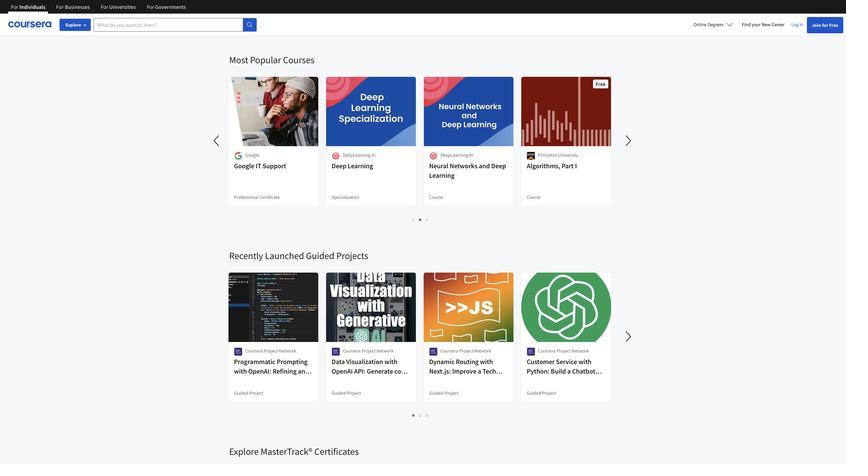 Task type: locate. For each thing, give the bounding box(es) containing it.
generate
[[367, 367, 393, 376]]

network up 'routing'
[[475, 348, 492, 354]]

openai:
[[249, 367, 272, 376]]

coursera
[[245, 348, 263, 354], [343, 348, 361, 354], [441, 348, 459, 354], [539, 348, 556, 354]]

2 1 from the top
[[413, 413, 415, 419]]

1 vertical spatial 2 button
[[417, 412, 424, 420]]

coursera project network image up customer
[[527, 348, 536, 356]]

2 button inside recently launched guided projects carousel element
[[417, 412, 424, 420]]

1 vertical spatial 2
[[420, 413, 422, 419]]

network up "generate"
[[377, 348, 394, 354]]

3 list from the top
[[229, 412, 612, 420]]

data visualization with openai api: generate code with genai
[[332, 358, 409, 385]]

for left 'governments'
[[147, 3, 154, 10]]

recently
[[229, 250, 263, 262]]

0 horizontal spatial learning
[[348, 162, 374, 170]]

1 button for 2nd 3 button from the top
[[411, 412, 417, 420]]

1 horizontal spatial free
[[830, 22, 839, 28]]

1 coursera project network from the left
[[245, 348, 296, 354]]

1 vertical spatial free
[[596, 81, 606, 87]]

1 vertical spatial 1 button
[[411, 412, 417, 420]]

chatbot
[[573, 367, 596, 376]]

0 horizontal spatial deep
[[332, 162, 347, 170]]

guided for data visualization with openai api: generate code with genai
[[332, 390, 346, 397]]

2 button for 1 button inside most popular courses carousel element
[[417, 216, 424, 224]]

2 deeplearning.ai from the left
[[441, 152, 474, 158]]

1 vertical spatial learning
[[430, 171, 455, 180]]

and down prompting
[[298, 367, 309, 376]]

genai
[[346, 377, 363, 385]]

project down chatgpt
[[543, 390, 557, 397]]

1 2 from the top
[[420, 216, 422, 223]]

guided left projects
[[306, 250, 335, 262]]

0 vertical spatial 3
[[426, 216, 429, 223]]

coursera project network up programmatic
[[245, 348, 296, 354]]

with up code
[[385, 358, 398, 366]]

prompting
[[277, 358, 308, 366]]

specialization
[[332, 194, 360, 200]]

1 course from the left
[[430, 194, 443, 200]]

1 horizontal spatial a
[[568, 367, 571, 376]]

2 inside recently launched guided projects carousel element
[[420, 413, 422, 419]]

list
[[229, 20, 612, 27], [229, 216, 612, 224], [229, 412, 612, 420]]

1 horizontal spatial and
[[479, 162, 490, 170]]

deeplearning.ai for learning
[[343, 152, 376, 158]]

2 3 from the top
[[426, 413, 429, 419]]

1 horizontal spatial deeplearning.ai
[[441, 152, 474, 158]]

1 deeplearning.ai from the left
[[343, 152, 376, 158]]

a left tech
[[478, 367, 482, 376]]

guided project for customer service with python:  build a chatbot using chatgpt
[[527, 390, 557, 397]]

1 horizontal spatial course
[[527, 194, 541, 200]]

with for filtering
[[234, 367, 247, 376]]

coursera for dynamic
[[441, 348, 459, 354]]

deeplearning.ai up networks at the right of page
[[441, 152, 474, 158]]

1 1 from the top
[[413, 216, 415, 223]]

coursera right coursera project network icon
[[343, 348, 361, 354]]

guided down "filtering"
[[234, 390, 249, 397]]

coursera project network image for programmatic prompting with openai: refining and filtering
[[234, 348, 243, 356]]

0 vertical spatial 2 button
[[417, 216, 424, 224]]

1 button
[[411, 216, 417, 224], [411, 412, 417, 420]]

with inside the dynamic routing with next.js: improve a tech news website
[[480, 358, 493, 366]]

course down 'neural'
[[430, 194, 443, 200]]

princeton university
[[539, 152, 579, 158]]

1 coursera project network image from the left
[[234, 348, 243, 356]]

with up tech
[[480, 358, 493, 366]]

coursera project network for prompting
[[245, 348, 296, 354]]

a inside the dynamic routing with next.js: improve a tech news website
[[478, 367, 482, 376]]

0 horizontal spatial and
[[298, 367, 309, 376]]

1 vertical spatial 3 button
[[424, 412, 431, 420]]

join for free link
[[808, 17, 844, 33]]

2 for from the left
[[56, 3, 64, 10]]

coursera project network image up dynamic
[[430, 348, 438, 356]]

2 coursera from the left
[[343, 348, 361, 354]]

chatgpt
[[544, 377, 569, 385]]

certificate
[[260, 194, 280, 200]]

2 1 button from the top
[[411, 412, 417, 420]]

1 inside most popular courses carousel element
[[413, 216, 415, 223]]

with
[[385, 358, 398, 366], [480, 358, 493, 366], [579, 358, 592, 366], [234, 367, 247, 376], [332, 377, 345, 385]]

1 vertical spatial explore
[[229, 446, 259, 458]]

for for governments
[[147, 3, 154, 10]]

for universities
[[101, 3, 136, 10]]

programmatic prompting with openai: refining and filtering
[[234, 358, 309, 385]]

network for service
[[572, 348, 589, 354]]

guided down genai
[[332, 390, 346, 397]]

2 button inside most popular courses carousel element
[[417, 216, 424, 224]]

network for routing
[[475, 348, 492, 354]]

1 horizontal spatial coursera project network image
[[430, 348, 438, 356]]

guided project down using
[[527, 390, 557, 397]]

3 button
[[424, 216, 431, 224], [424, 412, 431, 420]]

a down service
[[568, 367, 571, 376]]

1 vertical spatial 1
[[413, 413, 415, 419]]

with up "filtering"
[[234, 367, 247, 376]]

for for businesses
[[56, 3, 64, 10]]

deeplearning.ai for networks
[[441, 152, 474, 158]]

2 list from the top
[[229, 216, 612, 224]]

2 guided project from the left
[[332, 390, 361, 397]]

most popular courses carousel element
[[209, 33, 637, 229]]

1 vertical spatial and
[[298, 367, 309, 376]]

0 vertical spatial and
[[479, 162, 490, 170]]

join
[[813, 22, 822, 28]]

degrees
[[708, 21, 724, 28]]

3 inside recently launched guided projects carousel element
[[426, 413, 429, 419]]

What do you want to learn? text field
[[94, 18, 243, 31]]

guided down news
[[430, 390, 444, 397]]

project down the website
[[445, 390, 459, 397]]

0 horizontal spatial a
[[478, 367, 482, 376]]

find your new career link
[[739, 20, 789, 29]]

routing
[[456, 358, 479, 366]]

with inside programmatic prompting with openai: refining and filtering
[[234, 367, 247, 376]]

princeton
[[539, 152, 558, 158]]

2 for first 3 button
[[420, 216, 422, 223]]

free
[[830, 22, 839, 28], [596, 81, 606, 87]]

with inside the customer service with python:  build a chatbot using chatgpt
[[579, 358, 592, 366]]

google
[[245, 152, 260, 158], [234, 162, 255, 170]]

0 vertical spatial free
[[830, 22, 839, 28]]

2 inside most popular courses carousel element
[[420, 216, 422, 223]]

3 coursera project network from the left
[[441, 348, 492, 354]]

0 vertical spatial learning
[[348, 162, 374, 170]]

visualization
[[347, 358, 384, 366]]

1 a from the left
[[478, 367, 482, 376]]

with up chatbot
[[579, 358, 592, 366]]

coursera project network up 'routing'
[[441, 348, 492, 354]]

network up service
[[572, 348, 589, 354]]

2 horizontal spatial coursera project network image
[[527, 348, 536, 356]]

2 2 button from the top
[[417, 412, 424, 420]]

coursera project network image
[[332, 348, 340, 356]]

for left individuals
[[11, 3, 18, 10]]

1 2 button from the top
[[417, 216, 424, 224]]

0 vertical spatial 1 button
[[411, 216, 417, 224]]

0 horizontal spatial free
[[596, 81, 606, 87]]

3 guided project from the left
[[430, 390, 459, 397]]

explore
[[66, 22, 81, 28], [229, 446, 259, 458]]

1 button inside recently launched guided projects carousel element
[[411, 412, 417, 420]]

1
[[413, 216, 415, 223], [413, 413, 415, 419]]

4 coursera project network from the left
[[539, 348, 589, 354]]

1 network from the left
[[279, 348, 296, 354]]

and right networks at the right of page
[[479, 162, 490, 170]]

0 horizontal spatial course
[[430, 194, 443, 200]]

guided down using
[[527, 390, 542, 397]]

guided
[[306, 250, 335, 262], [234, 390, 249, 397], [332, 390, 346, 397], [430, 390, 444, 397], [527, 390, 542, 397]]

improve
[[453, 367, 477, 376]]

coursera up dynamic
[[441, 348, 459, 354]]

princeton university image
[[527, 152, 536, 160]]

next slide image
[[621, 133, 637, 149]]

3
[[426, 216, 429, 223], [426, 413, 429, 419]]

website
[[447, 377, 470, 385]]

guided project down "filtering"
[[234, 390, 264, 397]]

using
[[527, 377, 543, 385]]

3 inside most popular courses carousel element
[[426, 216, 429, 223]]

deeplearning.ai
[[343, 152, 376, 158], [441, 152, 474, 158]]

explore for explore
[[66, 22, 81, 28]]

1 button inside most popular courses carousel element
[[411, 216, 417, 224]]

1 horizontal spatial explore
[[229, 446, 259, 458]]

guided project down genai
[[332, 390, 361, 397]]

deeplearning.ai up the deep learning
[[343, 152, 376, 158]]

2 vertical spatial list
[[229, 412, 612, 420]]

previous slide image
[[209, 133, 225, 149]]

guided project down news
[[430, 390, 459, 397]]

part
[[562, 162, 574, 170]]

1 horizontal spatial learning
[[430, 171, 455, 180]]

coursera for customer
[[539, 348, 556, 354]]

1 vertical spatial 3
[[426, 413, 429, 419]]

project down "filtering"
[[250, 390, 264, 397]]

a
[[478, 367, 482, 376], [568, 367, 571, 376]]

1 guided project from the left
[[234, 390, 264, 397]]

log
[[792, 21, 799, 28]]

network
[[279, 348, 296, 354], [377, 348, 394, 354], [475, 348, 492, 354], [572, 348, 589, 354]]

new
[[762, 21, 771, 28]]

1 vertical spatial list
[[229, 216, 612, 224]]

deeplearning.ai image
[[332, 152, 340, 160]]

support
[[263, 162, 286, 170]]

1 for 2 button in the most popular courses carousel element
[[413, 216, 415, 223]]

coursera project network for visualization
[[343, 348, 394, 354]]

algorithms,
[[527, 162, 561, 170]]

professional certificate
[[234, 194, 280, 200]]

coursera up customer
[[539, 348, 556, 354]]

guided for programmatic prompting with openai: refining and filtering
[[234, 390, 249, 397]]

0 vertical spatial 3 button
[[424, 216, 431, 224]]

4 network from the left
[[572, 348, 589, 354]]

0 vertical spatial google
[[245, 152, 260, 158]]

1 vertical spatial google
[[234, 162, 255, 170]]

data
[[332, 358, 345, 366]]

0 vertical spatial explore
[[66, 22, 81, 28]]

course
[[430, 194, 443, 200], [527, 194, 541, 200]]

2 coursera project network image from the left
[[430, 348, 438, 356]]

1 3 from the top
[[426, 216, 429, 223]]

explore inside popup button
[[66, 22, 81, 28]]

for left the universities
[[101, 3, 108, 10]]

google up "it"
[[245, 152, 260, 158]]

None search field
[[94, 18, 257, 31]]

0 vertical spatial list
[[229, 20, 612, 27]]

project
[[264, 348, 278, 354], [362, 348, 376, 354], [460, 348, 474, 354], [557, 348, 571, 354], [250, 390, 264, 397], [347, 390, 361, 397], [445, 390, 459, 397], [543, 390, 557, 397]]

2 button
[[417, 216, 424, 224], [417, 412, 424, 420]]

coursera project network image up programmatic
[[234, 348, 243, 356]]

1 horizontal spatial deep
[[492, 162, 507, 170]]

most
[[229, 54, 248, 66]]

1 coursera from the left
[[245, 348, 263, 354]]

google down the google image
[[234, 162, 255, 170]]

4 guided project from the left
[[527, 390, 557, 397]]

a inside the customer service with python:  build a chatbot using chatgpt
[[568, 367, 571, 376]]

university
[[559, 152, 579, 158]]

3 for from the left
[[101, 3, 108, 10]]

0 horizontal spatial coursera project network image
[[234, 348, 243, 356]]

3 network from the left
[[475, 348, 492, 354]]

networks
[[450, 162, 478, 170]]

dynamic
[[430, 358, 455, 366]]

for for universities
[[101, 3, 108, 10]]

network up prompting
[[279, 348, 296, 354]]

2
[[420, 216, 422, 223], [420, 413, 422, 419]]

3 coursera from the left
[[441, 348, 459, 354]]

2 deep from the left
[[492, 162, 507, 170]]

coursera project network up service
[[539, 348, 589, 354]]

course for algorithms, part i
[[527, 194, 541, 200]]

deep
[[332, 162, 347, 170], [492, 162, 507, 170]]

2 course from the left
[[527, 194, 541, 200]]

coursera up programmatic
[[245, 348, 263, 354]]

2 a from the left
[[568, 367, 571, 376]]

for governments
[[147, 3, 186, 10]]

a for improve
[[478, 367, 482, 376]]

4 for from the left
[[147, 3, 154, 10]]

1 list from the top
[[229, 20, 612, 27]]

course down 'algorithms,'
[[527, 194, 541, 200]]

for
[[823, 22, 829, 28]]

businesses
[[65, 3, 90, 10]]

coursera project network up visualization
[[343, 348, 394, 354]]

4 coursera from the left
[[539, 348, 556, 354]]

2 network from the left
[[377, 348, 394, 354]]

0 vertical spatial 2
[[420, 216, 422, 223]]

coursera project network image
[[234, 348, 243, 356], [430, 348, 438, 356], [527, 348, 536, 356]]

for left businesses
[[56, 3, 64, 10]]

explore mastertrack® certificates
[[229, 446, 359, 458]]

2 2 from the top
[[420, 413, 422, 419]]

algorithms, part i
[[527, 162, 577, 170]]

3 coursera project network image from the left
[[527, 348, 536, 356]]

learning
[[348, 162, 374, 170], [430, 171, 455, 180]]

0 vertical spatial 1
[[413, 216, 415, 223]]

1 1 button from the top
[[411, 216, 417, 224]]

software engineering skills carousel element
[[0, 0, 617, 33]]

1 inside recently launched guided projects carousel element
[[413, 413, 415, 419]]

0 horizontal spatial deeplearning.ai
[[343, 152, 376, 158]]

0 horizontal spatial explore
[[66, 22, 81, 28]]

1 for from the left
[[11, 3, 18, 10]]

your
[[752, 21, 761, 28]]

2 coursera project network from the left
[[343, 348, 394, 354]]

course for neural networks and deep learning
[[430, 194, 443, 200]]



Task type: describe. For each thing, give the bounding box(es) containing it.
with for tech
[[480, 358, 493, 366]]

list inside most popular courses carousel element
[[229, 216, 612, 224]]

courses
[[283, 54, 315, 66]]

and inside neural networks and deep learning
[[479, 162, 490, 170]]

professional
[[234, 194, 259, 200]]

neural networks and deep learning
[[430, 162, 507, 180]]

1 3 button from the top
[[424, 216, 431, 224]]

guided project for data visualization with openai api: generate code with genai
[[332, 390, 361, 397]]

coursera image
[[8, 19, 51, 30]]

code
[[395, 367, 409, 376]]

python:
[[527, 367, 550, 376]]

individuals
[[19, 3, 45, 10]]

network for prompting
[[279, 348, 296, 354]]

guided project for programmatic prompting with openai: refining and filtering
[[234, 390, 264, 397]]

2 3 button from the top
[[424, 412, 431, 420]]

list inside recently launched guided projects carousel element
[[229, 412, 612, 420]]

online degrees
[[694, 21, 724, 28]]

coursera project network for routing
[[441, 348, 492, 354]]

projects
[[337, 250, 369, 262]]

1 button for first 3 button
[[411, 216, 417, 224]]

free inside most popular courses carousel element
[[596, 81, 606, 87]]

certificates
[[315, 446, 359, 458]]

popular
[[250, 54, 281, 66]]

deep learning
[[332, 162, 374, 170]]

career
[[772, 21, 785, 28]]

explore for explore mastertrack® certificates
[[229, 446, 259, 458]]

openai
[[332, 367, 353, 376]]

online
[[694, 21, 707, 28]]

2 for 2nd 3 button from the top
[[420, 413, 422, 419]]

coursera for programmatic
[[245, 348, 263, 354]]

programmatic
[[234, 358, 276, 366]]

filtering
[[234, 377, 258, 385]]

a for build
[[568, 367, 571, 376]]

google it support
[[234, 162, 286, 170]]

mastertrack®
[[261, 446, 313, 458]]

coursera project network image for customer service with python:  build a chatbot using chatgpt
[[527, 348, 536, 356]]

for businesses
[[56, 3, 90, 10]]

it
[[256, 162, 261, 170]]

build
[[551, 367, 567, 376]]

with for chatbot
[[579, 358, 592, 366]]

i
[[576, 162, 577, 170]]

guided project for dynamic routing with next.js: improve a tech news website
[[430, 390, 459, 397]]

with for code
[[385, 358, 398, 366]]

coursera project network image for dynamic routing with next.js: improve a tech news website
[[430, 348, 438, 356]]

join for free
[[813, 22, 839, 28]]

online degrees button
[[689, 17, 739, 32]]

project up 'routing'
[[460, 348, 474, 354]]

next.js:
[[430, 367, 451, 376]]

most popular courses
[[229, 54, 315, 66]]

explore button
[[60, 19, 91, 31]]

universities
[[109, 3, 136, 10]]

guided for dynamic routing with next.js: improve a tech news website
[[430, 390, 444, 397]]

deep inside neural networks and deep learning
[[492, 162, 507, 170]]

in
[[800, 21, 804, 28]]

project up programmatic
[[264, 348, 278, 354]]

next slide image
[[621, 329, 637, 345]]

governments
[[155, 3, 186, 10]]

refining
[[273, 367, 297, 376]]

news
[[430, 377, 445, 385]]

launched
[[265, 250, 304, 262]]

neural
[[430, 162, 449, 170]]

with down openai
[[332, 377, 345, 385]]

network for visualization
[[377, 348, 394, 354]]

log in
[[792, 21, 804, 28]]

project up visualization
[[362, 348, 376, 354]]

recently launched guided projects
[[229, 250, 369, 262]]

api:
[[354, 367, 366, 376]]

2 button for 1 button in the recently launched guided projects carousel element
[[417, 412, 424, 420]]

google for google
[[245, 152, 260, 158]]

find your new career
[[743, 21, 785, 28]]

1 deep from the left
[[332, 162, 347, 170]]

and inside programmatic prompting with openai: refining and filtering
[[298, 367, 309, 376]]

1 for 2 button in the recently launched guided projects carousel element
[[413, 413, 415, 419]]

project down genai
[[347, 390, 361, 397]]

coursera for data
[[343, 348, 361, 354]]

for for individuals
[[11, 3, 18, 10]]

google image
[[234, 152, 243, 160]]

project up service
[[557, 348, 571, 354]]

find
[[743, 21, 751, 28]]

for individuals
[[11, 3, 45, 10]]

tech
[[483, 367, 497, 376]]

recently launched guided projects carousel element
[[226, 229, 847, 425]]

3 for 2nd 3 button from the top
[[426, 413, 429, 419]]

customer service with python:  build a chatbot using chatgpt
[[527, 358, 596, 385]]

learning inside neural networks and deep learning
[[430, 171, 455, 180]]

3 for first 3 button
[[426, 216, 429, 223]]

log in link
[[789, 20, 808, 29]]

deeplearning.ai image
[[430, 152, 438, 160]]

coursera project network for service
[[539, 348, 589, 354]]

customer
[[527, 358, 555, 366]]

banner navigation
[[5, 0, 192, 14]]

guided for customer service with python:  build a chatbot using chatgpt
[[527, 390, 542, 397]]

dynamic routing with next.js: improve a tech news website
[[430, 358, 497, 385]]

service
[[557, 358, 578, 366]]

list inside software engineering skills carousel element
[[229, 20, 612, 27]]

google for google it support
[[234, 162, 255, 170]]



Task type: vqa. For each thing, say whether or not it's contained in the screenshot.


